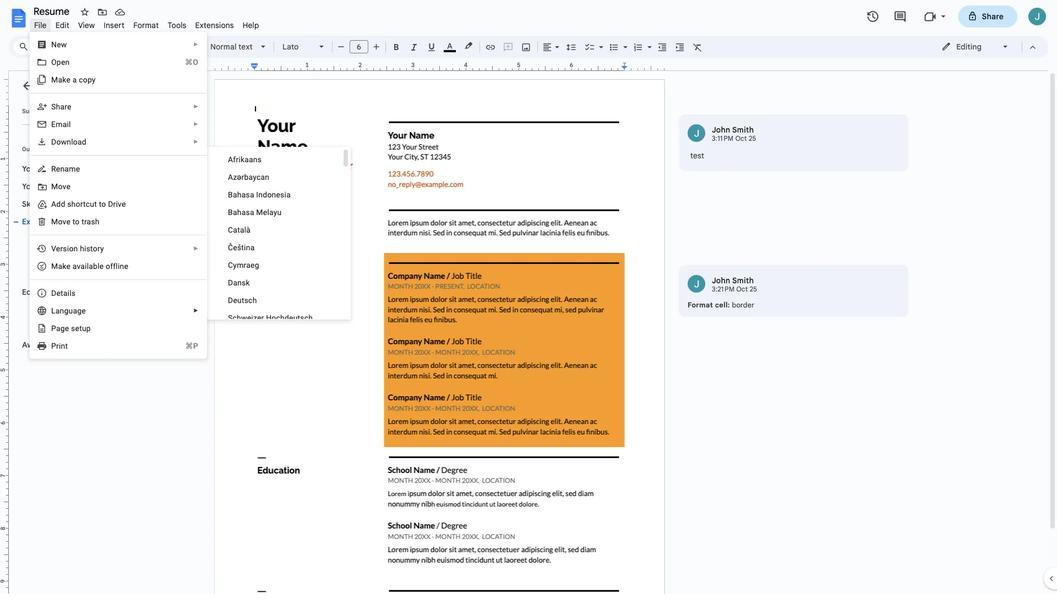 Task type: locate. For each thing, give the bounding box(es) containing it.
smith for john smith 3:11 pm oct 25
[[732, 125, 754, 135]]

john smith image left 3:21 pm on the top of the page
[[688, 275, 705, 293]]

25 right the 3:11 pm
[[749, 135, 756, 143]]

2 vertical spatial company
[[31, 270, 64, 279]]

1 vertical spatial bahasa
[[228, 208, 254, 217]]

john smith image
[[688, 124, 705, 142], [688, 275, 705, 293]]

smith
[[732, 125, 754, 135], [732, 276, 754, 285]]

/ up make available offline k element
[[89, 252, 92, 262]]

company down experience
[[31, 235, 64, 244]]

s hare
[[51, 102, 71, 111]]

job up make available offline k element
[[94, 252, 108, 262]]

degree
[[85, 305, 110, 314], [85, 323, 110, 332]]

outline heading
[[9, 145, 159, 160]]

your down outline
[[22, 164, 39, 174]]

3 company name / job title from the top
[[31, 270, 125, 279]]

drive
[[108, 200, 126, 209]]

right margin image
[[622, 62, 664, 70]]

company up education
[[31, 270, 64, 279]]

line & paragraph spacing image
[[565, 39, 578, 55]]

insert image image
[[520, 39, 533, 55]]

p rint
[[51, 342, 68, 351]]

o
[[51, 58, 57, 67]]

1 smith from the top
[[732, 125, 754, 135]]

menu containing afrikaans
[[206, 147, 351, 327]]

your name up m
[[22, 164, 62, 174]]

1 john from the top
[[712, 125, 730, 135]]

2 john from the top
[[712, 276, 730, 285]]

make
[[51, 75, 70, 84]]

your name up skills
[[22, 182, 62, 191]]

border
[[732, 301, 754, 309]]

3 title from the top
[[110, 270, 125, 279]]

bahasa up català in the top of the page
[[228, 208, 254, 217]]

format inside 'format' menu item
[[133, 20, 159, 30]]

h
[[80, 244, 84, 253]]

insert menu item
[[99, 19, 129, 32]]

job
[[94, 235, 108, 244], [94, 252, 108, 262], [94, 270, 108, 279]]

0 horizontal spatial format
[[133, 20, 159, 30]]

styles list. normal text selected. option
[[210, 39, 254, 55]]

0 vertical spatial oct
[[735, 135, 747, 143]]

0 vertical spatial degree
[[85, 305, 110, 314]]

1 vertical spatial format
[[688, 301, 713, 309]]

4 ► from the top
[[193, 139, 199, 145]]

hochdeutsch
[[266, 314, 313, 323]]

format inside list
[[688, 301, 713, 309]]

john inside john smith 3:21 pm oct 25
[[712, 276, 730, 285]]

1 horizontal spatial format
[[688, 301, 713, 309]]

/
[[89, 235, 92, 244], [89, 252, 92, 262], [89, 270, 92, 279], [80, 305, 83, 314], [80, 323, 83, 332]]

2 john smith image from the top
[[688, 275, 705, 293]]

0 vertical spatial your
[[22, 164, 39, 174]]

john smith image for john smith 3:11 pm oct 25
[[688, 124, 705, 142]]

your
[[22, 164, 39, 174], [22, 182, 39, 191]]

application containing share
[[0, 0, 1057, 595]]

degree down the anguage
[[85, 323, 110, 332]]

1 john smith image from the top
[[688, 124, 705, 142]]

0 vertical spatial john smith image
[[688, 124, 705, 142]]

menu bar banner
[[0, 0, 1057, 595]]

make available offline k element
[[51, 262, 132, 271]]

pen
[[57, 58, 70, 67]]

n
[[51, 40, 57, 49]]

Menus field
[[14, 39, 69, 55]]

1 vertical spatial john
[[712, 276, 730, 285]]

1 vertical spatial company name / job title
[[31, 252, 125, 262]]

menu
[[12, 0, 207, 552], [206, 147, 351, 327]]

1 company name / job title from the top
[[31, 235, 125, 244]]

1 vertical spatial 25
[[750, 285, 757, 294]]

2 vertical spatial company name / job title
[[31, 270, 125, 279]]

2 ► from the top
[[193, 104, 199, 110]]

5 ► from the top
[[193, 246, 199, 252]]

degree up setup
[[85, 305, 110, 314]]

3:21 pm
[[712, 285, 735, 294]]

job up istory
[[94, 235, 108, 244]]

1 company from the top
[[31, 235, 64, 244]]

1 vertical spatial company
[[31, 252, 64, 262]]

school up awards
[[31, 323, 55, 332]]

oct up the border
[[736, 285, 748, 294]]

/ up setup
[[80, 305, 83, 314]]

0 vertical spatial smith
[[732, 125, 754, 135]]

john smith image up test
[[688, 124, 705, 142]]

s
[[51, 102, 56, 111]]

⌘p
[[185, 342, 198, 351]]

2 vertical spatial job
[[94, 270, 108, 279]]

share s element
[[51, 102, 75, 111]]

format left cell:
[[688, 301, 713, 309]]

0 vertical spatial john
[[712, 125, 730, 135]]

2 smith from the top
[[732, 276, 754, 285]]

0 vertical spatial title
[[110, 235, 125, 244]]

0 vertical spatial your name
[[22, 164, 62, 174]]

t
[[72, 217, 75, 226]]

extensions menu item
[[191, 19, 238, 32]]

new n element
[[51, 40, 70, 49]]

azərbaycan
[[228, 173, 269, 182]]

k
[[62, 262, 66, 271]]

o pen
[[51, 58, 70, 67]]

0 vertical spatial school name / degree
[[31, 305, 110, 314]]

25 up the border
[[750, 285, 757, 294]]

format for format
[[133, 20, 159, 30]]

name
[[41, 164, 62, 174], [41, 182, 62, 191], [66, 235, 87, 244], [66, 252, 87, 262], [66, 270, 87, 279], [57, 305, 78, 314], [57, 323, 78, 332]]

lato
[[282, 42, 299, 51]]

company up ma
[[31, 252, 64, 262]]

file
[[34, 20, 47, 30]]

text color image
[[444, 39, 456, 52]]

language l element
[[51, 306, 89, 315]]

format left "tools" menu item
[[133, 20, 159, 30]]

e right pa
[[65, 324, 69, 333]]

to
[[99, 200, 106, 209]]

0 vertical spatial bahasa
[[228, 190, 254, 199]]

school down education
[[31, 305, 55, 314]]

menu bar
[[30, 14, 264, 32]]

smith inside john smith 3:11 pm oct 25
[[732, 125, 754, 135]]

0 vertical spatial format
[[133, 20, 159, 30]]

bahasa for bahasa indonesia
[[228, 190, 254, 199]]

1 vertical spatial smith
[[732, 276, 754, 285]]

move
[[51, 217, 70, 226]]

lato option
[[282, 39, 313, 55]]

deutsch
[[228, 296, 257, 305]]

2 your name from the top
[[22, 182, 62, 191]]

1 bahasa from the top
[[228, 190, 254, 199]]

share button
[[958, 6, 1017, 28]]

text
[[238, 42, 253, 51]]

1 vertical spatial your
[[22, 182, 39, 191]]

1 job from the top
[[94, 235, 108, 244]]

cell:
[[715, 301, 730, 309]]

school
[[31, 305, 55, 314], [31, 323, 55, 332]]

offline
[[106, 262, 128, 271]]

Font size text field
[[350, 40, 368, 53]]

e
[[66, 262, 70, 271], [65, 324, 69, 333]]

1 your name from the top
[[22, 164, 62, 174]]

1 vertical spatial john smith image
[[688, 275, 705, 293]]

oct
[[735, 135, 747, 143], [736, 285, 748, 294]]

1 title from the top
[[110, 235, 125, 244]]

m
[[51, 182, 58, 191]]

oct right the 3:11 pm
[[735, 135, 747, 143]]

6 ► from the top
[[193, 308, 199, 314]]

0 vertical spatial company
[[31, 235, 64, 244]]

your up skills
[[22, 182, 39, 191]]

setup
[[71, 324, 91, 333]]

format
[[133, 20, 159, 30], [688, 301, 713, 309]]

smith inside john smith 3:21 pm oct 25
[[732, 276, 754, 285]]

oct for john smith 3:21 pm oct 25
[[736, 285, 748, 294]]

job down istory
[[94, 270, 108, 279]]

1 vertical spatial title
[[110, 252, 125, 262]]

2 company from the top
[[31, 252, 64, 262]]

25 inside john smith 3:11 pm oct 25
[[749, 135, 756, 143]]

make a copy c element
[[51, 75, 99, 84]]

⌘o element
[[172, 57, 198, 68]]

hare
[[56, 102, 71, 111]]

list containing john smith
[[679, 115, 908, 317]]

afrikaans
[[228, 155, 262, 164]]

dansk
[[228, 278, 250, 287]]

format menu item
[[129, 19, 163, 32]]

left margin image
[[215, 62, 258, 70]]

0 vertical spatial 25
[[749, 135, 756, 143]]

1 vertical spatial degree
[[85, 323, 110, 332]]

1 vertical spatial school name / degree
[[31, 323, 110, 332]]

editing
[[956, 42, 982, 51]]

►
[[193, 41, 199, 48], [193, 104, 199, 110], [193, 121, 199, 127], [193, 139, 199, 145], [193, 246, 199, 252], [193, 308, 199, 314]]

format for format cell: border
[[688, 301, 713, 309]]

25 for john smith 3:11 pm oct 25
[[749, 135, 756, 143]]

john
[[712, 125, 730, 135], [712, 276, 730, 285]]

email e element
[[51, 120, 74, 129]]

1 vertical spatial school
[[31, 323, 55, 332]]

2 degree from the top
[[85, 323, 110, 332]]

1 school name / degree from the top
[[31, 305, 110, 314]]

0 vertical spatial job
[[94, 235, 108, 244]]

skills
[[22, 199, 41, 209]]

application
[[0, 0, 1057, 595]]

3 ► from the top
[[193, 121, 199, 127]]

2 vertical spatial title
[[110, 270, 125, 279]]

oct inside john smith 3:11 pm oct 25
[[735, 135, 747, 143]]

1 vertical spatial oct
[[736, 285, 748, 294]]

2 bahasa from the top
[[228, 208, 254, 217]]

menu containing n
[[12, 0, 207, 552]]

1 vertical spatial job
[[94, 252, 108, 262]]

2 school name / degree from the top
[[31, 323, 110, 332]]

your name
[[22, 164, 62, 174], [22, 182, 62, 191]]

1 vertical spatial your name
[[22, 182, 62, 191]]

► for mail
[[193, 121, 199, 127]]

awards
[[22, 340, 50, 350]]

/ right g at the bottom
[[80, 323, 83, 332]]

john inside john smith 3:11 pm oct 25
[[712, 125, 730, 135]]

r ename
[[51, 164, 80, 173]]

bahasa down azərbaycan
[[228, 190, 254, 199]]

0 vertical spatial school
[[31, 305, 55, 314]]

1 ► from the top
[[193, 41, 199, 48]]

► for ew
[[193, 41, 199, 48]]

bahasa
[[228, 190, 254, 199], [228, 208, 254, 217]]

1 vertical spatial e
[[65, 324, 69, 333]]

format cell: border
[[688, 301, 754, 309]]

oct for john smith 3:11 pm oct 25
[[735, 135, 747, 143]]

2 company name / job title from the top
[[31, 252, 125, 262]]

highlight color image
[[462, 39, 475, 52]]

view
[[78, 20, 95, 30]]

list
[[679, 115, 908, 317]]

e
[[51, 120, 56, 129]]

oct inside john smith 3:21 pm oct 25
[[736, 285, 748, 294]]

john for john smith 3:21 pm oct 25
[[712, 276, 730, 285]]

25
[[749, 135, 756, 143], [750, 285, 757, 294]]

e for k
[[66, 262, 70, 271]]

title
[[110, 235, 125, 244], [110, 252, 125, 262], [110, 270, 125, 279]]

0 vertical spatial e
[[66, 262, 70, 271]]

0 vertical spatial company name / job title
[[31, 235, 125, 244]]

e right ma
[[66, 262, 70, 271]]

company
[[31, 235, 64, 244], [31, 252, 64, 262], [31, 270, 64, 279]]

menu bar containing file
[[30, 14, 264, 32]]

mail
[[56, 120, 71, 129]]

open o element
[[51, 58, 73, 67]]

smith for john smith 3:21 pm oct 25
[[732, 276, 754, 285]]

25 inside john smith 3:21 pm oct 25
[[750, 285, 757, 294]]



Task type: describe. For each thing, give the bounding box(es) containing it.
c
[[79, 75, 83, 84]]

čeština
[[228, 243, 255, 252]]

ew
[[57, 40, 67, 49]]

extensions
[[195, 20, 234, 30]]

version history h element
[[51, 244, 107, 253]]

tools
[[168, 20, 186, 30]]

pa
[[51, 324, 60, 333]]

normal text
[[210, 42, 253, 51]]

top margin image
[[0, 80, 8, 109]]

Star checkbox
[[77, 4, 92, 20]]

1 school from the top
[[31, 305, 55, 314]]

view menu item
[[74, 19, 99, 32]]

insert
[[104, 20, 125, 30]]

john for john smith 3:11 pm oct 25
[[712, 125, 730, 135]]

move m element
[[51, 182, 74, 191]]

l anguage
[[51, 306, 86, 315]]

2 title from the top
[[110, 252, 125, 262]]

add
[[51, 200, 65, 209]]

print p element
[[51, 342, 71, 351]]

25 for john smith 3:21 pm oct 25
[[750, 285, 757, 294]]

edit
[[55, 20, 69, 30]]

make a c opy
[[51, 75, 96, 84]]

summary
[[22, 108, 48, 115]]

move to trash t element
[[51, 217, 103, 226]]

schweizer hochdeutsch
[[228, 314, 313, 323]]

help
[[243, 20, 259, 30]]

m ove
[[51, 182, 70, 191]]

2 your from the top
[[22, 182, 39, 191]]

p
[[51, 342, 56, 351]]

john smith 3:21 pm oct 25
[[712, 276, 757, 294]]

istory
[[84, 244, 104, 253]]

add shortcut to drive
[[51, 200, 126, 209]]

schweizer
[[228, 314, 264, 323]]

tools menu item
[[163, 19, 191, 32]]

3 company from the top
[[31, 270, 64, 279]]

add shortcut to drive , element
[[51, 200, 129, 209]]

edit menu item
[[51, 19, 74, 32]]

► for ownload
[[193, 139, 199, 145]]

indonesia
[[256, 190, 291, 199]]

o
[[75, 217, 80, 226]]

l
[[51, 306, 55, 315]]

1 your from the top
[[22, 164, 39, 174]]

education
[[22, 287, 59, 297]]

ove
[[58, 182, 70, 191]]

help menu item
[[238, 19, 264, 32]]

page setup g element
[[51, 324, 94, 333]]

document outline element
[[9, 71, 159, 595]]

move t o trash
[[51, 217, 100, 226]]

john smith 3:11 pm oct 25
[[712, 125, 756, 143]]

Font size field
[[350, 40, 373, 54]]

rint
[[56, 342, 68, 351]]

/ down istory
[[89, 270, 92, 279]]

► for hare
[[193, 104, 199, 110]]

ma
[[51, 262, 62, 271]]

n ew
[[51, 40, 67, 49]]

normal
[[210, 42, 236, 51]]

test
[[690, 151, 704, 160]]

trash
[[82, 217, 100, 226]]

opy
[[83, 75, 96, 84]]

bahasa melayu
[[228, 208, 282, 217]]

► for anguage
[[193, 308, 199, 314]]

details b element
[[51, 289, 79, 298]]

d
[[51, 137, 56, 146]]

d ownload
[[51, 137, 86, 146]]

version
[[51, 244, 78, 253]]

pa g e setup
[[51, 324, 91, 333]]

ma k e available offline
[[51, 262, 128, 271]]

john smith image for john smith 3:21 pm oct 25
[[688, 275, 705, 293]]

⌘o
[[185, 58, 198, 67]]

2 school from the top
[[31, 323, 55, 332]]

experience
[[22, 217, 63, 227]]

share
[[982, 12, 1004, 21]]

e mail
[[51, 120, 71, 129]]

editing button
[[934, 39, 1017, 55]]

2 job from the top
[[94, 252, 108, 262]]

file menu item
[[30, 19, 51, 32]]

bahasa for bahasa melayu
[[228, 208, 254, 217]]

main toolbar
[[68, 39, 706, 55]]

r
[[51, 164, 56, 173]]

details
[[51, 289, 76, 298]]

melayu
[[256, 208, 282, 217]]

download d element
[[51, 137, 90, 146]]

/ up istory
[[89, 235, 92, 244]]

version h istory
[[51, 244, 104, 253]]

anguage
[[55, 306, 86, 315]]

summary heading
[[22, 107, 48, 116]]

català
[[228, 225, 251, 235]]

a
[[72, 75, 77, 84]]

bahasa indonesia
[[228, 190, 291, 199]]

ownload
[[56, 137, 86, 146]]

outline
[[22, 146, 42, 153]]

cymraeg
[[228, 261, 259, 270]]

menu bar inside menu bar banner
[[30, 14, 264, 32]]

e for g
[[65, 324, 69, 333]]

3:11 pm
[[712, 135, 734, 143]]

1 degree from the top
[[85, 305, 110, 314]]

3 job from the top
[[94, 270, 108, 279]]

mode and view toolbar
[[933, 36, 1042, 58]]

available
[[73, 262, 104, 271]]

Rename text field
[[30, 4, 76, 18]]

rename r element
[[51, 164, 83, 173]]

⌘p element
[[172, 341, 198, 352]]

ename
[[56, 164, 80, 173]]

g
[[60, 324, 65, 333]]

shortcut
[[67, 200, 97, 209]]



Task type: vqa. For each thing, say whether or not it's contained in the screenshot.
first School from the bottom
yes



